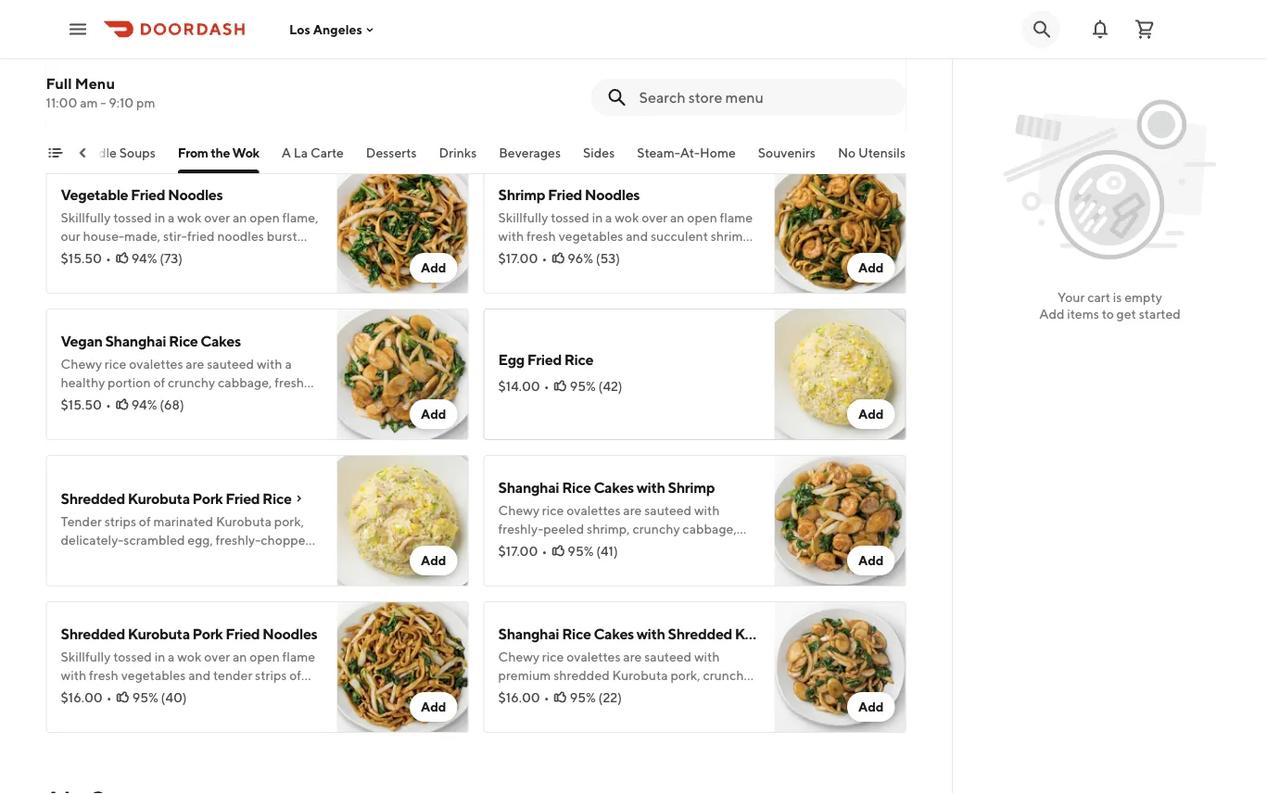 Task type: vqa. For each thing, say whether or not it's contained in the screenshot.


Task type: locate. For each thing, give the bounding box(es) containing it.
95% left (42)
[[570, 379, 596, 394]]

1 vertical spatial $15.50
[[61, 397, 102, 413]]

0 vertical spatial 94%
[[131, 251, 157, 266]]

$15.50
[[61, 251, 102, 266], [61, 397, 102, 413]]

add
[[858, 114, 884, 129], [421, 260, 446, 275], [858, 260, 884, 275], [1039, 306, 1065, 322], [421, 406, 446, 422], [858, 406, 884, 422], [421, 553, 446, 568], [858, 553, 884, 568], [421, 699, 446, 715], [858, 699, 884, 715]]

• left 94% (68)
[[106, 397, 111, 413]]

add button for shredded kurobuta pork fried noodles
[[410, 692, 457, 722]]

94% for fried
[[131, 251, 157, 266]]

$16.00 • for shanghai rice cakes with shredded kurobuta pork
[[498, 690, 549, 705]]

shanghai rice cakes with shredded kurobuta pork image
[[774, 602, 906, 733]]

$15.50 • down "vegan"
[[61, 397, 111, 413]]

• for shanghai rice cakes with chicken
[[106, 104, 112, 120]]

cakes for shanghai rice cakes with shrimp
[[594, 479, 634, 496]]

chicken
[[230, 39, 285, 57]]

souvenirs button
[[759, 144, 816, 173]]

0 vertical spatial shrimp
[[498, 186, 545, 203]]

shanghai rice cakes with shredded kurobuta pork
[[498, 625, 830, 643]]

a la carte
[[282, 145, 344, 160]]

1 vertical spatial shrimp
[[668, 479, 715, 496]]

0 vertical spatial $17.00
[[498, 251, 538, 266]]

94% left (68)
[[131, 397, 157, 413]]

shanghai rice cakes with shrimp image
[[774, 455, 906, 587]]

a
[[282, 145, 292, 160]]

$17.00 • left 95% (41)
[[498, 544, 547, 559]]

los
[[289, 22, 310, 37]]

0 vertical spatial $15.50 •
[[61, 251, 111, 266]]

1 vertical spatial $15.50 •
[[61, 397, 111, 413]]

$15.50 down "vegan"
[[61, 397, 102, 413]]

2 $15.50 from the top
[[61, 397, 102, 413]]

desserts button
[[366, 144, 417, 173]]

empty
[[1125, 290, 1162, 305]]

add for vegan shanghai rice cakes
[[421, 406, 446, 422]]

0 vertical spatial $17.00 •
[[498, 251, 547, 266]]

(90)
[[158, 104, 184, 120]]

0 horizontal spatial noodles
[[168, 186, 223, 203]]

add for shredded kurobuta pork fried noodles
[[421, 699, 446, 715]]

• for vegetable fried noodles
[[106, 251, 111, 266]]

95% for shanghai rice cakes with shredded kurobuta pork
[[570, 690, 596, 705]]

$17.00 • for shrimp
[[498, 251, 547, 266]]

shredded
[[61, 490, 125, 508], [61, 625, 125, 643], [668, 625, 732, 643]]

$16.00 •
[[61, 104, 112, 120], [61, 690, 112, 705], [498, 690, 549, 705]]

(73)
[[160, 251, 183, 266]]

$15.50 • for vegetable
[[61, 251, 111, 266]]

95% for shredded kurobuta pork fried noodles
[[132, 690, 158, 705]]

94% for shanghai
[[131, 397, 157, 413]]

vegan shanghai rice cakes
[[61, 332, 241, 350]]

$16.00 • left 95% (40)
[[61, 690, 112, 705]]

pork
[[192, 490, 223, 508], [192, 625, 223, 643], [800, 625, 830, 643]]

• for vegan shanghai rice cakes
[[106, 397, 111, 413]]

shrimp fried noodles
[[498, 186, 640, 203]]

• left 95% (22)
[[544, 690, 549, 705]]

95%
[[570, 379, 596, 394], [568, 544, 594, 559], [132, 690, 158, 705], [570, 690, 596, 705]]

1 vertical spatial with
[[637, 479, 665, 496]]

vegetable down 'noodle soups' button
[[61, 186, 128, 203]]

vegan
[[61, 332, 103, 350]]

noodles
[[168, 186, 223, 203], [585, 186, 640, 203], [262, 625, 317, 643]]

95% left (22)
[[570, 690, 596, 705]]

1 vertical spatial 94%
[[131, 397, 157, 413]]

94%
[[131, 251, 157, 266], [131, 397, 157, 413]]

• left 96%
[[542, 251, 547, 266]]

•
[[106, 104, 112, 120], [106, 251, 111, 266], [542, 251, 547, 266], [544, 379, 549, 394], [106, 397, 111, 413], [542, 544, 547, 559], [106, 690, 112, 705], [544, 690, 549, 705]]

2 horizontal spatial noodles
[[585, 186, 640, 203]]

95% left (41)
[[568, 544, 594, 559]]

with for chicken
[[199, 39, 228, 57]]

full
[[46, 75, 72, 92]]

noodles for vegetable fried noodles
[[168, 186, 223, 203]]

• right -
[[106, 104, 112, 120]]

1 $15.50 from the top
[[61, 251, 102, 266]]

2 $17.00 • from the top
[[498, 544, 547, 559]]

kurobuta
[[128, 490, 190, 508], [128, 625, 190, 643], [735, 625, 797, 643]]

$15.50 left 94% (73)
[[61, 251, 102, 266]]

1 $15.50 • from the top
[[61, 251, 111, 266]]

steam-at-home button
[[638, 144, 736, 173]]

$17.00 left 96%
[[498, 251, 538, 266]]

95% left "(40)"
[[132, 690, 158, 705]]

los angeles
[[289, 22, 362, 37]]

$15.50 • left 94% (73)
[[61, 251, 111, 266]]

2 94% from the top
[[131, 397, 157, 413]]

$17.00
[[498, 251, 538, 266], [498, 544, 538, 559]]

91% (90)
[[132, 104, 184, 120]]

add button for shanghai rice cakes with shrimp
[[847, 546, 895, 576]]

(53)
[[596, 251, 620, 266]]

1 vertical spatial $17.00
[[498, 544, 538, 559]]

(42)
[[598, 379, 623, 394]]

shanghai rice cakes with chicken
[[61, 39, 285, 57]]

shredded kurobuta pork fried rice image
[[337, 455, 469, 587]]

cakes
[[156, 39, 196, 57], [201, 332, 241, 350], [594, 479, 634, 496], [594, 625, 634, 643]]

0 vertical spatial vegetable
[[498, 51, 566, 68]]

$16.00 left 95% (40)
[[61, 690, 103, 705]]

2 $17.00 from the top
[[498, 544, 538, 559]]

$14.00
[[498, 379, 540, 394]]

from the wok
[[178, 145, 260, 160]]

beverages button
[[499, 144, 561, 173]]

1 vertical spatial $17.00 •
[[498, 544, 547, 559]]

vegetable left &
[[498, 51, 566, 68]]

angeles
[[313, 22, 362, 37]]

noodle
[[73, 145, 117, 160]]

$16.00 • for shanghai rice cakes with chicken
[[61, 104, 112, 120]]

0 vertical spatial with
[[199, 39, 228, 57]]

los angeles button
[[289, 22, 377, 37]]

$17.00 for shrimp fried noodles
[[498, 251, 538, 266]]

$16.00 down menu
[[61, 104, 103, 120]]

the
[[211, 145, 230, 160]]

2 vertical spatial with
[[637, 625, 665, 643]]

1 horizontal spatial vegetable
[[498, 51, 566, 68]]

egg
[[498, 351, 525, 368]]

0 horizontal spatial vegetable
[[61, 186, 128, 203]]

0 vertical spatial $15.50
[[61, 251, 102, 266]]

1 vertical spatial vegetable
[[61, 186, 128, 203]]

$16.00
[[61, 104, 103, 120], [61, 690, 103, 705], [498, 690, 540, 705]]

1 $17.00 from the top
[[498, 251, 538, 266]]

• left 95% (41)
[[542, 544, 547, 559]]

95% (40)
[[132, 690, 187, 705]]

• left 94% (73)
[[106, 251, 111, 266]]

a la carte button
[[282, 144, 344, 173]]

with for shredded
[[637, 625, 665, 643]]

cakes for shanghai rice cakes with shredded kurobuta pork
[[594, 625, 634, 643]]

to
[[1102, 306, 1114, 322]]

2 $15.50 • from the top
[[61, 397, 111, 413]]

shanghai for shanghai rice cakes with shrimp
[[498, 479, 559, 496]]

vegetable
[[498, 51, 566, 68], [61, 186, 128, 203]]

open menu image
[[67, 18, 89, 40]]

shredded kurobuta pork fried noodles image
[[337, 602, 469, 733]]

shanghai
[[61, 39, 122, 57], [105, 332, 166, 350], [498, 479, 559, 496], [498, 625, 559, 643]]

vegetable fried noodles
[[61, 186, 223, 203]]

1 $17.00 • from the top
[[498, 251, 547, 266]]

0 horizontal spatial shrimp
[[498, 186, 545, 203]]

• left 95% (40)
[[106, 690, 112, 705]]

utensils
[[859, 145, 906, 160]]

vegetable & mushroom fried rice
[[498, 51, 720, 68]]

add button
[[847, 107, 895, 136], [410, 253, 457, 283], [847, 253, 895, 283], [410, 400, 457, 429], [847, 400, 895, 429], [410, 546, 457, 576], [847, 546, 895, 576], [410, 692, 457, 722], [847, 692, 895, 722]]

$17.00 • left 96%
[[498, 251, 547, 266]]

$16.00 • left 95% (22)
[[498, 690, 549, 705]]

$17.00 for shanghai rice cakes with shrimp
[[498, 544, 538, 559]]

$17.00 •
[[498, 251, 547, 266], [498, 544, 547, 559]]

shrimp
[[498, 186, 545, 203], [668, 479, 715, 496]]

1 94% from the top
[[131, 251, 157, 266]]

$16.00 left 95% (22)
[[498, 690, 540, 705]]

soups
[[120, 145, 156, 160]]

vegetable fried noodles image
[[337, 162, 469, 294]]

kurobuta for shredded kurobuta pork fried noodles
[[128, 625, 190, 643]]

1 horizontal spatial shrimp
[[668, 479, 715, 496]]

94% left (73)
[[131, 251, 157, 266]]

with
[[199, 39, 228, 57], [637, 479, 665, 496], [637, 625, 665, 643]]

fried
[[654, 51, 688, 68], [131, 186, 165, 203], [548, 186, 582, 203], [527, 351, 562, 368], [225, 490, 260, 508], [225, 625, 260, 643]]

vegetable & mushroom fried rice image
[[774, 16, 906, 147]]

rice
[[124, 39, 154, 57], [691, 51, 720, 68], [169, 332, 198, 350], [564, 351, 593, 368], [562, 479, 591, 496], [262, 490, 292, 508], [562, 625, 591, 643]]

$16.00 • down menu
[[61, 104, 112, 120]]

shanghai for shanghai rice cakes with chicken
[[61, 39, 122, 57]]

sides
[[584, 145, 615, 160]]

no utensils button
[[838, 144, 906, 173]]

vegetable for vegetable & mushroom fried rice
[[498, 51, 566, 68]]

noodle soups
[[73, 145, 156, 160]]

cart
[[1088, 290, 1111, 305]]

$17.00 left 95% (41)
[[498, 544, 538, 559]]

shredded for shredded kurobuta pork fried noodles
[[61, 625, 125, 643]]



Task type: describe. For each thing, give the bounding box(es) containing it.
$16.00 for shanghai rice cakes with chicken
[[61, 104, 103, 120]]

(41)
[[596, 544, 618, 559]]

desserts
[[366, 145, 417, 160]]

egg fried rice
[[498, 351, 593, 368]]

kurobuta for shredded kurobuta pork fried rice
[[128, 490, 190, 508]]

$15.50 for vegan shanghai rice cakes
[[61, 397, 102, 413]]

with for shrimp
[[637, 479, 665, 496]]

beverages
[[499, 145, 561, 160]]

9:10
[[109, 95, 134, 110]]

is
[[1113, 290, 1122, 305]]

$16.00 for shredded kurobuta pork fried noodles
[[61, 690, 103, 705]]

menu
[[75, 75, 115, 92]]

show menu categories image
[[48, 146, 63, 160]]

sides button
[[584, 144, 615, 173]]

souvenirs
[[759, 145, 816, 160]]

your cart is empty add items to get started
[[1039, 290, 1181, 322]]

steam-at-home
[[638, 145, 736, 160]]

items
[[1067, 306, 1099, 322]]

add for egg fried rice
[[858, 406, 884, 422]]

• for shanghai rice cakes with shredded kurobuta pork
[[544, 690, 549, 705]]

$16.00 for shanghai rice cakes with shredded kurobuta pork
[[498, 690, 540, 705]]

$15.50 • for vegan
[[61, 397, 111, 413]]

95% (41)
[[568, 544, 618, 559]]

egg fried rice image
[[774, 309, 906, 440]]

&
[[568, 51, 578, 68]]

carte
[[311, 145, 344, 160]]

$17.00 • for shanghai
[[498, 544, 547, 559]]

shredded kurobuta pork fried rice
[[61, 490, 292, 508]]

• for shredded kurobuta pork fried noodles
[[106, 690, 112, 705]]

get
[[1117, 306, 1136, 322]]

shanghai rice cakes with chicken image
[[337, 16, 469, 147]]

add button for vegetable fried noodles
[[410, 253, 457, 283]]

noodles for shrimp fried noodles
[[585, 186, 640, 203]]

(68)
[[160, 397, 184, 413]]

0 items, open order cart image
[[1134, 18, 1156, 40]]

am
[[80, 95, 98, 110]]

vegan shanghai rice cakes image
[[337, 309, 469, 440]]

wok
[[233, 145, 260, 160]]

add for shrimp fried noodles
[[858, 260, 884, 275]]

shrimp fried noodles image
[[774, 162, 906, 294]]

$16.00 • for shredded kurobuta pork fried noodles
[[61, 690, 112, 705]]

11:00
[[46, 95, 77, 110]]

cakes for shanghai rice cakes with chicken
[[156, 39, 196, 57]]

(22)
[[598, 690, 622, 705]]

95% (22)
[[570, 690, 622, 705]]

shanghai rice cakes with shrimp
[[498, 479, 715, 496]]

add button for shrimp fried noodles
[[847, 253, 895, 283]]

add button for egg fried rice
[[847, 400, 895, 429]]

pm
[[136, 95, 155, 110]]

96% (53)
[[568, 251, 620, 266]]

95% (42)
[[570, 379, 623, 394]]

add for shanghai rice cakes with shrimp
[[858, 553, 884, 568]]

drinks
[[439, 145, 477, 160]]

• down egg fried rice
[[544, 379, 549, 394]]

your
[[1058, 290, 1085, 305]]

home
[[700, 145, 736, 160]]

shredded for shredded kurobuta pork fried rice
[[61, 490, 125, 508]]

add inside your cart is empty add items to get started
[[1039, 306, 1065, 322]]

pork for rice
[[192, 490, 223, 508]]

1 horizontal spatial noodles
[[262, 625, 317, 643]]

pork for noodles
[[192, 625, 223, 643]]

mushroom
[[580, 51, 651, 68]]

95% for shanghai rice cakes with shrimp
[[568, 544, 594, 559]]

la
[[294, 145, 308, 160]]

shredded kurobuta pork fried noodles
[[61, 625, 317, 643]]

add for vegetable fried noodles
[[421, 260, 446, 275]]

vegetable for vegetable fried noodles
[[61, 186, 128, 203]]

from
[[178, 145, 209, 160]]

add for shanghai rice cakes with shredded kurobuta pork
[[858, 699, 884, 715]]

full menu 11:00 am - 9:10 pm
[[46, 75, 155, 110]]

add button for vegan shanghai rice cakes
[[410, 400, 457, 429]]

96%
[[568, 251, 593, 266]]

notification bell image
[[1089, 18, 1111, 40]]

shanghai for shanghai rice cakes with shredded kurobuta pork
[[498, 625, 559, 643]]

add button for shanghai rice cakes with shredded kurobuta pork
[[847, 692, 895, 722]]

at-
[[681, 145, 700, 160]]

-
[[100, 95, 106, 110]]

• for shanghai rice cakes with shrimp
[[542, 544, 547, 559]]

91%
[[132, 104, 155, 120]]

$15.50 for vegetable fried noodles
[[61, 251, 102, 266]]

$14.00 •
[[498, 379, 549, 394]]

no utensils
[[838, 145, 906, 160]]

Item Search search field
[[639, 87, 891, 108]]

noodle soups button
[[73, 144, 156, 173]]

(40)
[[161, 690, 187, 705]]

no
[[838, 145, 856, 160]]

steam-
[[638, 145, 681, 160]]

started
[[1139, 306, 1181, 322]]

94% (73)
[[131, 251, 183, 266]]

• for shrimp fried noodles
[[542, 251, 547, 266]]

94% (68)
[[131, 397, 184, 413]]

scroll menu navigation left image
[[76, 146, 90, 160]]

drinks button
[[439, 144, 477, 173]]



